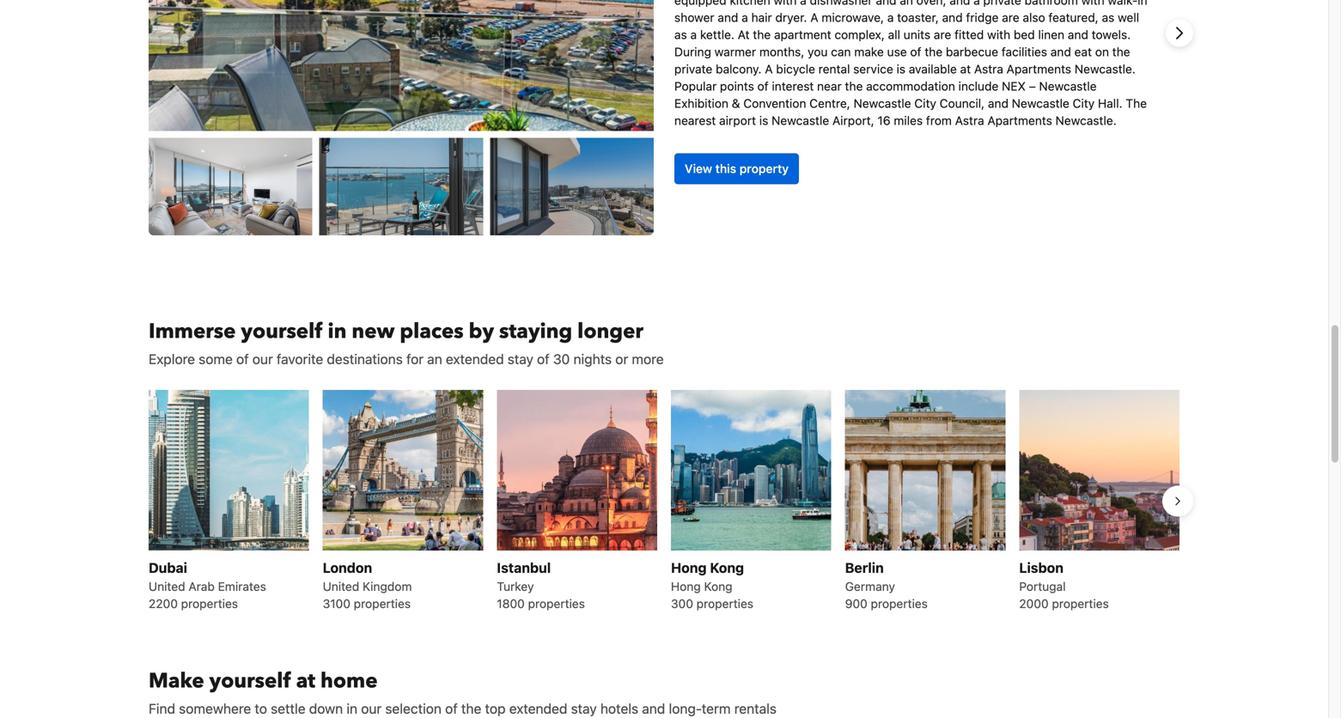 Task type: vqa. For each thing, say whether or not it's contained in the screenshot.
Technology
no



Task type: describe. For each thing, give the bounding box(es) containing it.
some
[[199, 351, 233, 367]]

longer
[[578, 318, 643, 346]]

2200
[[149, 597, 178, 611]]

properties inside london united kingdom 3100 properties
[[354, 597, 411, 611]]

berlin germany 900 properties
[[845, 560, 928, 611]]

new
[[352, 318, 395, 346]]

an
[[427, 351, 442, 367]]

in inside make yourself at home find somewhere to settle down in our selection of the top extended stay hotels and long-term rentals
[[347, 701, 357, 717]]

view
[[685, 162, 712, 176]]

settle
[[271, 701, 306, 717]]

1 vertical spatial kong
[[704, 579, 733, 594]]

london
[[323, 560, 372, 576]]

istanbul landscape image
[[497, 390, 657, 551]]

istanbul turkey 1800 properties
[[497, 560, 585, 611]]

stay inside immerse yourself in new places by staying longer explore some of our favorite destinations for an extended stay of 30 nights or more
[[508, 351, 533, 367]]

hotels
[[600, 701, 638, 717]]

for
[[406, 351, 424, 367]]

kingdom
[[363, 579, 412, 594]]

in inside immerse yourself in new places by staying longer explore some of our favorite destinations for an extended stay of 30 nights or more
[[328, 318, 347, 346]]

properties inside dubai united arab emirates 2200 properties
[[181, 597, 238, 611]]

places
[[400, 318, 464, 346]]

berlin landscape image
[[845, 390, 1005, 551]]

emirates
[[218, 579, 266, 594]]

dubai
[[149, 560, 187, 576]]

view this property
[[685, 162, 789, 176]]

immerse
[[149, 318, 236, 346]]

our inside immerse yourself in new places by staying longer explore some of our favorite destinations for an extended stay of 30 nights or more
[[252, 351, 273, 367]]

properties inside "istanbul turkey 1800 properties"
[[528, 597, 585, 611]]

or
[[615, 351, 628, 367]]

hong kong landscape image
[[671, 390, 831, 551]]

property
[[740, 162, 789, 176]]

30
[[553, 351, 570, 367]]

rentals
[[734, 701, 777, 717]]

at
[[296, 667, 315, 695]]

find
[[149, 701, 175, 717]]

united for london
[[323, 579, 359, 594]]

portugal
[[1019, 579, 1066, 594]]

the
[[461, 701, 481, 717]]

properties inside hong kong hong kong 300 properties
[[697, 597, 754, 611]]

lisbon
[[1019, 560, 1064, 576]]

term
[[702, 701, 731, 717]]

destinations
[[327, 351, 403, 367]]

home
[[321, 667, 378, 695]]

dubai united arab emirates 2200 properties
[[149, 560, 266, 611]]

stay inside make yourself at home find somewhere to settle down in our selection of the top extended stay hotels and long-term rentals
[[571, 701, 597, 717]]

by
[[469, 318, 494, 346]]



Task type: locate. For each thing, give the bounding box(es) containing it.
yourself inside immerse yourself in new places by staying longer explore some of our favorite destinations for an extended stay of 30 nights or more
[[241, 318, 323, 346]]

our
[[252, 351, 273, 367], [361, 701, 382, 717]]

1 vertical spatial hong
[[671, 579, 701, 594]]

2 horizontal spatial of
[[537, 351, 550, 367]]

0 vertical spatial yourself
[[241, 318, 323, 346]]

0 vertical spatial our
[[252, 351, 273, 367]]

to
[[255, 701, 267, 717]]

1 horizontal spatial extended
[[509, 701, 567, 717]]

1 properties from the left
[[181, 597, 238, 611]]

our down home
[[361, 701, 382, 717]]

our left favorite
[[252, 351, 273, 367]]

our inside make yourself at home find somewhere to settle down in our selection of the top extended stay hotels and long-term rentals
[[361, 701, 382, 717]]

extended inside immerse yourself in new places by staying longer explore some of our favorite destinations for an extended stay of 30 nights or more
[[446, 351, 504, 367]]

united up 3100
[[323, 579, 359, 594]]

berlin
[[845, 560, 884, 576]]

1 united from the left
[[149, 579, 185, 594]]

2000
[[1019, 597, 1049, 611]]

united inside dubai united arab emirates 2200 properties
[[149, 579, 185, 594]]

hong
[[671, 560, 707, 576], [671, 579, 701, 594]]

0 vertical spatial kong
[[710, 560, 744, 576]]

lisbon portugal 2000 properties
[[1019, 560, 1109, 611]]

stay
[[508, 351, 533, 367], [571, 701, 597, 717]]

stay down staying
[[508, 351, 533, 367]]

of
[[236, 351, 249, 367], [537, 351, 550, 367], [445, 701, 458, 717]]

nights
[[574, 351, 612, 367]]

yourself inside make yourself at home find somewhere to settle down in our selection of the top extended stay hotels and long-term rentals
[[209, 667, 291, 695]]

favorite
[[277, 351, 323, 367]]

extended right top
[[509, 701, 567, 717]]

in
[[328, 318, 347, 346], [347, 701, 357, 717]]

properties down kingdom
[[354, 597, 411, 611]]

make
[[149, 667, 204, 695]]

united inside london united kingdom 3100 properties
[[323, 579, 359, 594]]

properties down turkey
[[528, 597, 585, 611]]

of inside make yourself at home find somewhere to settle down in our selection of the top extended stay hotels and long-term rentals
[[445, 701, 458, 717]]

1 horizontal spatial our
[[361, 701, 382, 717]]

1800
[[497, 597, 525, 611]]

3 properties from the left
[[528, 597, 585, 611]]

staying
[[499, 318, 572, 346]]

top
[[485, 701, 506, 717]]

1 vertical spatial stay
[[571, 701, 597, 717]]

0 horizontal spatial extended
[[446, 351, 504, 367]]

900
[[845, 597, 868, 611]]

explore
[[149, 351, 195, 367]]

1 vertical spatial extended
[[509, 701, 567, 717]]

in right down at the left
[[347, 701, 357, 717]]

properties right the 300
[[697, 597, 754, 611]]

long-
[[669, 701, 702, 717]]

lisbon landscape image
[[1019, 390, 1180, 551]]

0 horizontal spatial of
[[236, 351, 249, 367]]

1 vertical spatial in
[[347, 701, 357, 717]]

0 vertical spatial hong
[[671, 560, 707, 576]]

view this property link
[[142, 0, 1200, 236]]

extended inside make yourself at home find somewhere to settle down in our selection of the top extended stay hotels and long-term rentals
[[509, 701, 567, 717]]

3100
[[323, 597, 351, 611]]

properties inside lisbon portugal 2000 properties
[[1052, 597, 1109, 611]]

properties down germany on the right bottom of page
[[871, 597, 928, 611]]

0 vertical spatial extended
[[446, 351, 504, 367]]

germany
[[845, 579, 895, 594]]

and
[[642, 701, 665, 717]]

2 united from the left
[[323, 579, 359, 594]]

300
[[671, 597, 693, 611]]

yourself up favorite
[[241, 318, 323, 346]]

this
[[715, 162, 736, 176]]

yourself for make
[[209, 667, 291, 695]]

immerse yourself in new places by staying longer explore some of our favorite destinations for an extended stay of 30 nights or more
[[149, 318, 664, 367]]

of left the 30
[[537, 351, 550, 367]]

kong
[[710, 560, 744, 576], [704, 579, 733, 594]]

4 properties from the left
[[697, 597, 754, 611]]

london united kingdom 3100 properties
[[323, 560, 412, 611]]

6 properties from the left
[[1052, 597, 1109, 611]]

0 horizontal spatial stay
[[508, 351, 533, 367]]

of left the
[[445, 701, 458, 717]]

2 hong from the top
[[671, 579, 701, 594]]

united for dubai
[[149, 579, 185, 594]]

region containing dubai
[[135, 383, 1193, 619]]

0 vertical spatial stay
[[508, 351, 533, 367]]

of right some
[[236, 351, 249, 367]]

1 vertical spatial our
[[361, 701, 382, 717]]

arab
[[189, 579, 215, 594]]

in left new
[[328, 318, 347, 346]]

more
[[632, 351, 664, 367]]

hong kong hong kong 300 properties
[[671, 560, 754, 611]]

0 horizontal spatial united
[[149, 579, 185, 594]]

selection
[[385, 701, 442, 717]]

view this property button
[[674, 153, 799, 184]]

istanbul
[[497, 560, 551, 576]]

united
[[149, 579, 185, 594], [323, 579, 359, 594]]

0 vertical spatial in
[[328, 318, 347, 346]]

extended
[[446, 351, 504, 367], [509, 701, 567, 717]]

0 horizontal spatial our
[[252, 351, 273, 367]]

united up 2200 on the bottom left of the page
[[149, 579, 185, 594]]

london landscape image
[[323, 390, 483, 551]]

yourself
[[241, 318, 323, 346], [209, 667, 291, 695]]

down
[[309, 701, 343, 717]]

extended down by
[[446, 351, 504, 367]]

1 hong from the top
[[671, 560, 707, 576]]

region
[[135, 383, 1193, 619]]

properties inside berlin germany 900 properties
[[871, 597, 928, 611]]

5 properties from the left
[[871, 597, 928, 611]]

properties down portugal
[[1052, 597, 1109, 611]]

properties down 'arab'
[[181, 597, 238, 611]]

yourself for immerse
[[241, 318, 323, 346]]

1 horizontal spatial united
[[323, 579, 359, 594]]

properties
[[181, 597, 238, 611], [354, 597, 411, 611], [528, 597, 585, 611], [697, 597, 754, 611], [871, 597, 928, 611], [1052, 597, 1109, 611]]

1 vertical spatial yourself
[[209, 667, 291, 695]]

2 properties from the left
[[354, 597, 411, 611]]

1 horizontal spatial stay
[[571, 701, 597, 717]]

stay left hotels
[[571, 701, 597, 717]]

dubai landscape image
[[149, 390, 309, 551]]

yourself up the "to"
[[209, 667, 291, 695]]

make yourself at home find somewhere to settle down in our selection of the top extended stay hotels and long-term rentals
[[149, 667, 777, 717]]

1 horizontal spatial of
[[445, 701, 458, 717]]

turkey
[[497, 579, 534, 594]]

somewhere
[[179, 701, 251, 717]]



